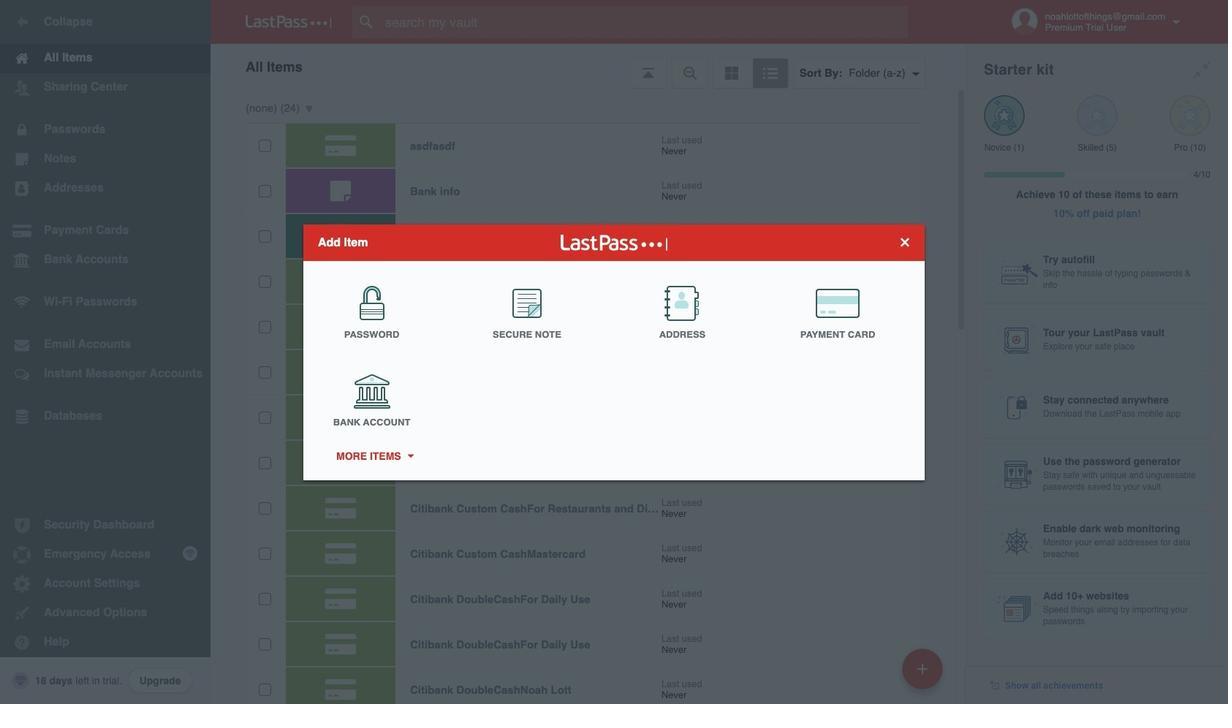 Task type: describe. For each thing, give the bounding box(es) containing it.
caret right image
[[405, 454, 416, 458]]

new item navigation
[[897, 644, 952, 704]]

new item image
[[918, 664, 928, 674]]

main navigation navigation
[[0, 0, 211, 704]]



Task type: locate. For each thing, give the bounding box(es) containing it.
vault options navigation
[[211, 44, 967, 88]]

Search search field
[[353, 6, 937, 38]]

lastpass image
[[246, 15, 332, 29]]

search my vault text field
[[353, 6, 937, 38]]

dialog
[[304, 224, 925, 480]]



Task type: vqa. For each thing, say whether or not it's contained in the screenshot.
Search search field
yes



